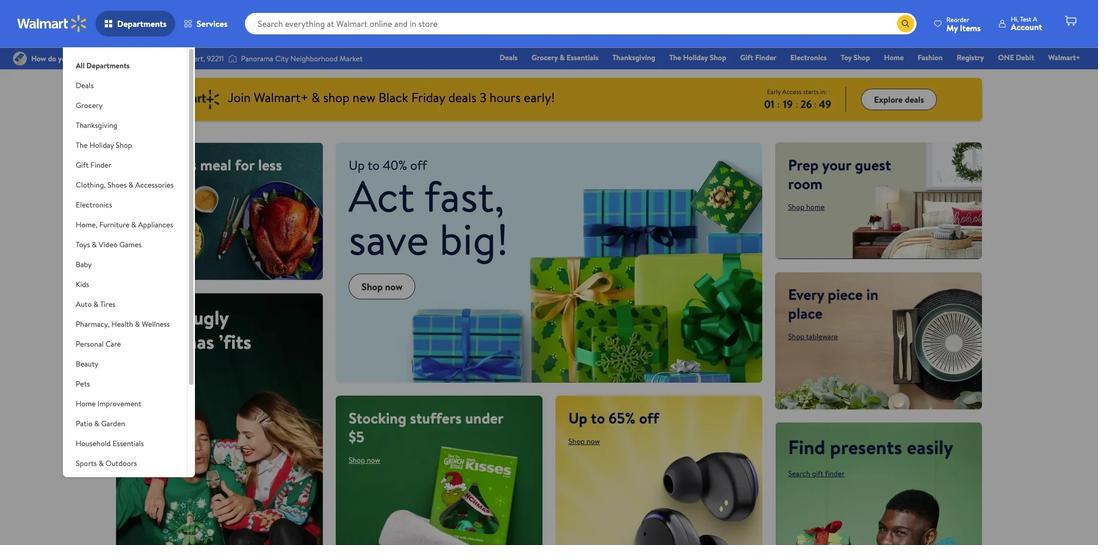 Task type: describe. For each thing, give the bounding box(es) containing it.
black
[[379, 88, 409, 106]]

home, furniture & appliances button
[[63, 215, 187, 235]]

shop home link
[[789, 202, 825, 212]]

& inside seasonal decor & party supplies
[[128, 478, 133, 489]]

find presents easily
[[789, 434, 954, 461]]

1 : from the left
[[778, 98, 780, 110]]

walmart+ link
[[1044, 52, 1086, 63]]

patio & garden
[[76, 418, 125, 429]]

garden
[[101, 418, 125, 429]]

departments inside departments "popup button"
[[117, 18, 167, 30]]

shop inside dropdown button
[[116, 140, 132, 151]]

shop for prep your guest room
[[789, 202, 805, 212]]

meal
[[200, 154, 232, 175]]

fashion link
[[914, 52, 948, 63]]

new
[[353, 88, 376, 106]]

home
[[807, 202, 825, 212]]

ugly
[[193, 304, 229, 331]]

shop now for this year's meal for less
[[129, 183, 161, 194]]

shop now for act fast, save big!
[[362, 280, 403, 293]]

gift finder link
[[736, 52, 782, 63]]

& inside pharmacy, health & wellness dropdown button
[[135, 319, 140, 330]]

patio
[[76, 418, 93, 429]]

0 vertical spatial essentials
[[567, 52, 599, 63]]

now for act fast, save big!
[[385, 280, 403, 293]]

services button
[[175, 11, 236, 37]]

49
[[819, 97, 832, 111]]

a
[[1034, 15, 1038, 24]]

every piece in place
[[789, 284, 879, 323]]

tires
[[100, 299, 116, 310]]

baby button
[[63, 255, 187, 275]]

shop now link for act fast, save big!
[[349, 274, 416, 299]]

shop left gift finder 'link'
[[710, 52, 727, 63]]

electronics link
[[786, 52, 832, 63]]

outdoors
[[106, 458, 137, 469]]

stocking stuffers under $5
[[349, 407, 504, 447]]

access
[[783, 87, 802, 96]]

grocery & essentials
[[532, 52, 599, 63]]

seasonal decor & party supplies button
[[63, 474, 187, 505]]

shop now link for up to 65% off
[[569, 436, 600, 447]]

now for up to 65% off
[[587, 436, 600, 447]]

shop for act fast, save big!
[[362, 280, 383, 293]]

fashion
[[918, 52, 943, 63]]

shop
[[323, 88, 350, 106]]

year's
[[159, 154, 197, 175]]

piece
[[828, 284, 863, 305]]

the holiday shop link
[[665, 52, 732, 63]]

01
[[765, 97, 775, 111]]

thanksgiving link
[[608, 52, 661, 63]]

Walmart Site-Wide search field
[[245, 13, 917, 34]]

household essentials button
[[63, 434, 187, 454]]

explore deals
[[875, 93, 925, 105]]

improvement
[[98, 398, 141, 409]]

& inside grocery & essentials link
[[560, 52, 565, 63]]

shop inside 'link'
[[854, 52, 871, 63]]

shop now for up to 65% off
[[569, 436, 600, 447]]

supplies
[[76, 489, 103, 500]]

care
[[105, 339, 121, 349]]

personal
[[76, 339, 104, 349]]

all departments
[[76, 60, 130, 71]]

pharmacy,
[[76, 319, 110, 330]]

the holiday shop for the holiday shop link
[[670, 52, 727, 63]]

this
[[129, 154, 155, 175]]

deals link
[[495, 52, 523, 63]]

home for home improvement
[[76, 398, 96, 409]]

accessories
[[135, 180, 174, 190]]

friday
[[412, 88, 445, 106]]

deals button
[[63, 76, 187, 96]]

stocking
[[349, 407, 407, 428]]

cart contains 0 items total amount $0.00 image
[[1065, 15, 1078, 27]]

every
[[789, 284, 825, 305]]

the for the holiday shop link
[[670, 52, 682, 63]]

$5
[[349, 426, 365, 447]]

in:
[[821, 87, 828, 96]]

reorder my items
[[947, 15, 982, 34]]

decor
[[106, 478, 126, 489]]

& left shop
[[312, 88, 320, 106]]

join
[[228, 88, 251, 106]]

video
[[99, 239, 118, 250]]

gift
[[813, 468, 824, 479]]

registry
[[957, 52, 985, 63]]

one debit
[[999, 52, 1035, 63]]

explore
[[875, 93, 904, 105]]

finder for gift finder 'link'
[[756, 52, 777, 63]]

thanksgiving for thanksgiving dropdown button
[[76, 120, 117, 131]]

shoes
[[108, 180, 127, 190]]

clothing,
[[76, 180, 106, 190]]

party
[[135, 478, 152, 489]]

up to 65% off
[[569, 407, 660, 428]]

auto & tires button
[[63, 295, 187, 315]]

0 vertical spatial walmart+
[[1049, 52, 1081, 63]]

the holiday shop button
[[63, 135, 187, 155]]

hi, test a account
[[1012, 15, 1043, 33]]

holiday for the holiday shop link
[[684, 52, 708, 63]]

gift finder for gift finder dropdown button
[[76, 160, 111, 170]]

departments button
[[96, 11, 175, 37]]

holiday for the holiday shop dropdown button
[[89, 140, 114, 151]]

electronics for electronics 'link'
[[791, 52, 827, 63]]

all
[[76, 60, 85, 71]]

items
[[961, 22, 982, 34]]

big!
[[440, 209, 509, 269]]

essentials inside dropdown button
[[113, 438, 144, 449]]

services
[[197, 18, 228, 30]]



Task type: locate. For each thing, give the bounding box(es) containing it.
& inside clothing, shoes & accessories dropdown button
[[129, 180, 134, 190]]

toy shop link
[[837, 52, 876, 63]]

& inside toys & video games dropdown button
[[92, 239, 97, 250]]

deals down "all"
[[76, 80, 94, 91]]

0 vertical spatial home
[[885, 52, 904, 63]]

0 horizontal spatial electronics
[[76, 199, 112, 210]]

deals inside explore deals button
[[906, 93, 925, 105]]

gift finder for gift finder 'link'
[[741, 52, 777, 63]]

one debit link
[[994, 52, 1040, 63]]

26
[[801, 97, 813, 111]]

& right toys
[[92, 239, 97, 250]]

'fits
[[219, 328, 252, 355]]

: left 26
[[796, 98, 799, 110]]

gift finder
[[741, 52, 777, 63], [76, 160, 111, 170]]

shop left home
[[789, 202, 805, 212]]

& down search search field
[[560, 52, 565, 63]]

shop now link down this
[[129, 183, 161, 194]]

place
[[789, 302, 823, 323]]

& right furniture
[[131, 219, 136, 230]]

1 horizontal spatial holiday
[[684, 52, 708, 63]]

home down search icon
[[885, 52, 904, 63]]

19
[[784, 97, 793, 111]]

& left party
[[128, 478, 133, 489]]

holiday inside the holiday shop dropdown button
[[89, 140, 114, 151]]

walmart image
[[17, 15, 87, 32]]

shop for stocking stuffers under $5
[[349, 455, 365, 465]]

0 vertical spatial the
[[670, 52, 682, 63]]

:
[[778, 98, 780, 110], [796, 98, 799, 110], [815, 98, 817, 110]]

to
[[591, 407, 605, 428]]

shop now down this
[[129, 183, 161, 194]]

0 vertical spatial deals
[[500, 52, 518, 63]]

0 vertical spatial gift finder
[[741, 52, 777, 63]]

save
[[349, 209, 429, 269]]

shop now for stocking stuffers under $5
[[349, 455, 381, 465]]

household
[[76, 438, 111, 449]]

the holiday shop inside dropdown button
[[76, 140, 132, 151]]

reorder
[[947, 15, 970, 24]]

shop for this year's meal for less
[[129, 183, 145, 194]]

shop now link for stocking stuffers under $5
[[349, 455, 381, 465]]

the inside dropdown button
[[76, 140, 88, 151]]

walmart+ down "cart contains 0 items total amount $0.00" 'image' on the top right of the page
[[1049, 52, 1081, 63]]

clothing, shoes & accessories button
[[63, 175, 187, 195]]

home for home
[[885, 52, 904, 63]]

0 vertical spatial grocery
[[532, 52, 558, 63]]

early
[[768, 87, 781, 96]]

thanksgiving inside dropdown button
[[76, 120, 117, 131]]

: right 26
[[815, 98, 817, 110]]

1 vertical spatial walmart+
[[254, 88, 309, 106]]

appliances
[[138, 219, 173, 230]]

the holiday shop for the holiday shop dropdown button
[[76, 140, 132, 151]]

act fast, save big!
[[349, 166, 509, 269]]

shop now down up
[[569, 436, 600, 447]]

find
[[789, 434, 826, 461]]

now down this
[[147, 183, 161, 194]]

explore deals button
[[862, 89, 938, 110]]

1 horizontal spatial gift
[[741, 52, 754, 63]]

& inside the patio & garden dropdown button
[[94, 418, 99, 429]]

gift finder inside gift finder dropdown button
[[76, 160, 111, 170]]

0 horizontal spatial deals
[[76, 80, 94, 91]]

0 horizontal spatial gift
[[76, 160, 89, 170]]

search
[[789, 468, 811, 479]]

essentials down search search field
[[567, 52, 599, 63]]

shop now link down $5
[[349, 455, 381, 465]]

prep
[[789, 154, 819, 175]]

& right sports at the bottom left of page
[[99, 458, 104, 469]]

& left tires
[[94, 299, 99, 310]]

1 horizontal spatial the holiday shop
[[670, 52, 727, 63]]

shop
[[710, 52, 727, 63], [854, 52, 871, 63], [116, 140, 132, 151], [129, 183, 145, 194], [789, 202, 805, 212], [362, 280, 383, 293], [789, 331, 805, 342], [569, 436, 585, 447], [349, 455, 365, 465]]

deals
[[500, 52, 518, 63], [76, 80, 94, 91]]

& inside auto & tires "dropdown button"
[[94, 299, 99, 310]]

shop right shoes
[[129, 183, 145, 194]]

1 horizontal spatial deals
[[906, 93, 925, 105]]

beauty
[[76, 359, 99, 369]]

debit
[[1017, 52, 1035, 63]]

1 horizontal spatial finder
[[756, 52, 777, 63]]

baby
[[76, 259, 92, 270]]

electronics for electronics dropdown button
[[76, 199, 112, 210]]

household essentials
[[76, 438, 144, 449]]

easily
[[907, 434, 954, 461]]

hours
[[490, 88, 521, 106]]

presents
[[831, 434, 903, 461]]

1 vertical spatial holiday
[[89, 140, 114, 151]]

finder up early
[[756, 52, 777, 63]]

0 horizontal spatial gift finder
[[76, 160, 111, 170]]

1 vertical spatial the
[[76, 140, 88, 151]]

walmart+ right join
[[254, 88, 309, 106]]

1 vertical spatial thanksgiving
[[76, 120, 117, 131]]

gift
[[741, 52, 754, 63], [76, 160, 89, 170]]

1 vertical spatial gift finder
[[76, 160, 111, 170]]

this year's meal for less
[[129, 154, 282, 175]]

1 horizontal spatial electronics
[[791, 52, 827, 63]]

Search search field
[[245, 13, 917, 34]]

home improvement
[[76, 398, 141, 409]]

sports & outdoors
[[76, 458, 137, 469]]

1 horizontal spatial walmart+
[[1049, 52, 1081, 63]]

the up clothing, in the left of the page
[[76, 140, 88, 151]]

deals left 3
[[449, 88, 477, 106]]

shop tableware link
[[789, 331, 839, 342]]

departments up the all departments link
[[117, 18, 167, 30]]

2 : from the left
[[796, 98, 799, 110]]

&
[[560, 52, 565, 63], [312, 88, 320, 106], [129, 180, 134, 190], [131, 219, 136, 230], [92, 239, 97, 250], [94, 299, 99, 310], [135, 319, 140, 330], [94, 418, 99, 429], [99, 458, 104, 469], [128, 478, 133, 489]]

finder inside 'link'
[[756, 52, 777, 63]]

search icon image
[[902, 19, 911, 28]]

shop now link
[[129, 183, 161, 194], [349, 274, 416, 299], [569, 436, 600, 447], [349, 455, 381, 465]]

0 horizontal spatial :
[[778, 98, 780, 110]]

electronics inside dropdown button
[[76, 199, 112, 210]]

grocery down "all"
[[76, 100, 103, 111]]

now for stocking stuffers under $5
[[367, 455, 381, 465]]

gift right the holiday shop link
[[741, 52, 754, 63]]

1 vertical spatial departments
[[86, 60, 130, 71]]

deals right explore
[[906, 93, 925, 105]]

grocery
[[532, 52, 558, 63], [76, 100, 103, 111]]

electronics up starts
[[791, 52, 827, 63]]

gift finder up clothing, in the left of the page
[[76, 160, 111, 170]]

now down save at the left top of the page
[[385, 280, 403, 293]]

0 horizontal spatial home
[[76, 398, 96, 409]]

gift for gift finder dropdown button
[[76, 160, 89, 170]]

finder up clothing, in the left of the page
[[91, 160, 111, 170]]

electronics
[[791, 52, 827, 63], [76, 199, 112, 210]]

pets button
[[63, 374, 187, 394]]

auto
[[76, 299, 92, 310]]

shop now link down save at the left top of the page
[[349, 274, 416, 299]]

& right patio
[[94, 418, 99, 429]]

shop down thanksgiving dropdown button
[[116, 140, 132, 151]]

grocery button
[[63, 96, 187, 116]]

electronics inside 'link'
[[791, 52, 827, 63]]

holiday inside the holiday shop link
[[684, 52, 708, 63]]

home inside dropdown button
[[76, 398, 96, 409]]

pharmacy, health & wellness button
[[63, 315, 187, 334]]

home link
[[880, 52, 909, 63]]

tableware
[[807, 331, 839, 342]]

1 vertical spatial essentials
[[113, 438, 144, 449]]

0 vertical spatial electronics
[[791, 52, 827, 63]]

1 horizontal spatial essentials
[[567, 52, 599, 63]]

home up patio
[[76, 398, 96, 409]]

3 : from the left
[[815, 98, 817, 110]]

0 horizontal spatial the
[[76, 140, 88, 151]]

personal care button
[[63, 334, 187, 354]]

holiday
[[684, 52, 708, 63], [89, 140, 114, 151]]

shop down $5
[[349, 455, 365, 465]]

0 horizontal spatial holiday
[[89, 140, 114, 151]]

finder for gift finder dropdown button
[[91, 160, 111, 170]]

1 horizontal spatial thanksgiving
[[613, 52, 656, 63]]

seasonal decor & party supplies
[[76, 478, 152, 500]]

: left 19 on the top right
[[778, 98, 780, 110]]

1 horizontal spatial :
[[796, 98, 799, 110]]

0 vertical spatial the holiday shop
[[670, 52, 727, 63]]

shop down place
[[789, 331, 805, 342]]

0 vertical spatial holiday
[[684, 52, 708, 63]]

0 horizontal spatial thanksgiving
[[76, 120, 117, 131]]

1 vertical spatial gift
[[76, 160, 89, 170]]

0 vertical spatial finder
[[756, 52, 777, 63]]

less
[[258, 154, 282, 175]]

the for the holiday shop dropdown button
[[76, 140, 88, 151]]

essentials
[[567, 52, 599, 63], [113, 438, 144, 449]]

0 horizontal spatial essentials
[[113, 438, 144, 449]]

walmart+
[[1049, 52, 1081, 63], [254, 88, 309, 106]]

& inside sports & outdoors dropdown button
[[99, 458, 104, 469]]

0 horizontal spatial grocery
[[76, 100, 103, 111]]

deals up hours
[[500, 52, 518, 63]]

& right health
[[135, 319, 140, 330]]

starts
[[804, 87, 819, 96]]

finder
[[826, 468, 845, 479]]

health
[[111, 319, 133, 330]]

0 vertical spatial thanksgiving
[[613, 52, 656, 63]]

stuffers
[[410, 407, 462, 428]]

shop now down save at the left top of the page
[[362, 280, 403, 293]]

gift inside dropdown button
[[76, 160, 89, 170]]

home
[[885, 52, 904, 63], [76, 398, 96, 409]]

1 horizontal spatial deals
[[500, 52, 518, 63]]

shop for up to 65% off
[[569, 436, 585, 447]]

1 vertical spatial deals
[[76, 80, 94, 91]]

grocery inside dropdown button
[[76, 100, 103, 111]]

hi,
[[1012, 15, 1020, 24]]

1 horizontal spatial home
[[885, 52, 904, 63]]

1 vertical spatial electronics
[[76, 199, 112, 210]]

my
[[947, 22, 959, 34]]

1 horizontal spatial the
[[670, 52, 682, 63]]

thanksgiving for thanksgiving link
[[613, 52, 656, 63]]

gift up clothing, in the left of the page
[[76, 160, 89, 170]]

departments inside the all departments link
[[86, 60, 130, 71]]

1 vertical spatial the holiday shop
[[76, 140, 132, 151]]

& inside home, furniture & appliances dropdown button
[[131, 219, 136, 230]]

up
[[569, 407, 588, 428]]

shop right toy
[[854, 52, 871, 63]]

1 vertical spatial home
[[76, 398, 96, 409]]

departments up deals dropdown button
[[86, 60, 130, 71]]

shop now link down up
[[569, 436, 600, 447]]

games
[[119, 239, 142, 250]]

2 horizontal spatial :
[[815, 98, 817, 110]]

0 horizontal spatial walmart+
[[254, 88, 309, 106]]

off
[[640, 407, 660, 428]]

0 horizontal spatial deals
[[449, 88, 477, 106]]

essentials down the patio & garden dropdown button
[[113, 438, 144, 449]]

toy
[[841, 52, 852, 63]]

1 vertical spatial grocery
[[76, 100, 103, 111]]

home, furniture & appliances
[[76, 219, 173, 230]]

walmart plus logo image
[[159, 90, 219, 109]]

now down stocking
[[367, 455, 381, 465]]

kids button
[[63, 275, 187, 295]]

gift finder inside gift finder 'link'
[[741, 52, 777, 63]]

deals inside dropdown button
[[76, 80, 94, 91]]

home improvement button
[[63, 394, 187, 414]]

1 horizontal spatial grocery
[[532, 52, 558, 63]]

1 vertical spatial finder
[[91, 160, 111, 170]]

deals for deals dropdown button
[[76, 80, 94, 91]]

0 horizontal spatial the holiday shop
[[76, 140, 132, 151]]

0 vertical spatial gift
[[741, 52, 754, 63]]

gift finder up early
[[741, 52, 777, 63]]

grocery right the deals link
[[532, 52, 558, 63]]

0 vertical spatial departments
[[117, 18, 167, 30]]

the right thanksgiving link
[[670, 52, 682, 63]]

finder inside dropdown button
[[91, 160, 111, 170]]

grocery for grocery & essentials
[[532, 52, 558, 63]]

thanksgiving
[[613, 52, 656, 63], [76, 120, 117, 131]]

now down to
[[587, 436, 600, 447]]

prep your guest room
[[789, 154, 892, 194]]

now for this year's meal for less
[[147, 183, 161, 194]]

home,
[[76, 219, 98, 230]]

seasonal
[[76, 478, 104, 489]]

toy shop
[[841, 52, 871, 63]]

deals for the deals link
[[500, 52, 518, 63]]

shop for every piece in place
[[789, 331, 805, 342]]

shop now down $5
[[349, 455, 381, 465]]

shop down save at the left top of the page
[[362, 280, 383, 293]]

toys & video games button
[[63, 235, 187, 255]]

shop tableware
[[789, 331, 839, 342]]

clothing, shoes & accessories
[[76, 180, 174, 190]]

gift inside 'link'
[[741, 52, 754, 63]]

gift finder button
[[63, 155, 187, 175]]

gift for gift finder 'link'
[[741, 52, 754, 63]]

search gift finder link
[[789, 468, 845, 479]]

electronics down clothing, in the left of the page
[[76, 199, 112, 210]]

shop down up
[[569, 436, 585, 447]]

0 horizontal spatial finder
[[91, 160, 111, 170]]

1 horizontal spatial gift finder
[[741, 52, 777, 63]]

grocery for grocery
[[76, 100, 103, 111]]

& right shoes
[[129, 180, 134, 190]]

shop now link for this year's meal for less
[[129, 183, 161, 194]]

3
[[480, 88, 487, 106]]



Task type: vqa. For each thing, say whether or not it's contained in the screenshot.
and
no



